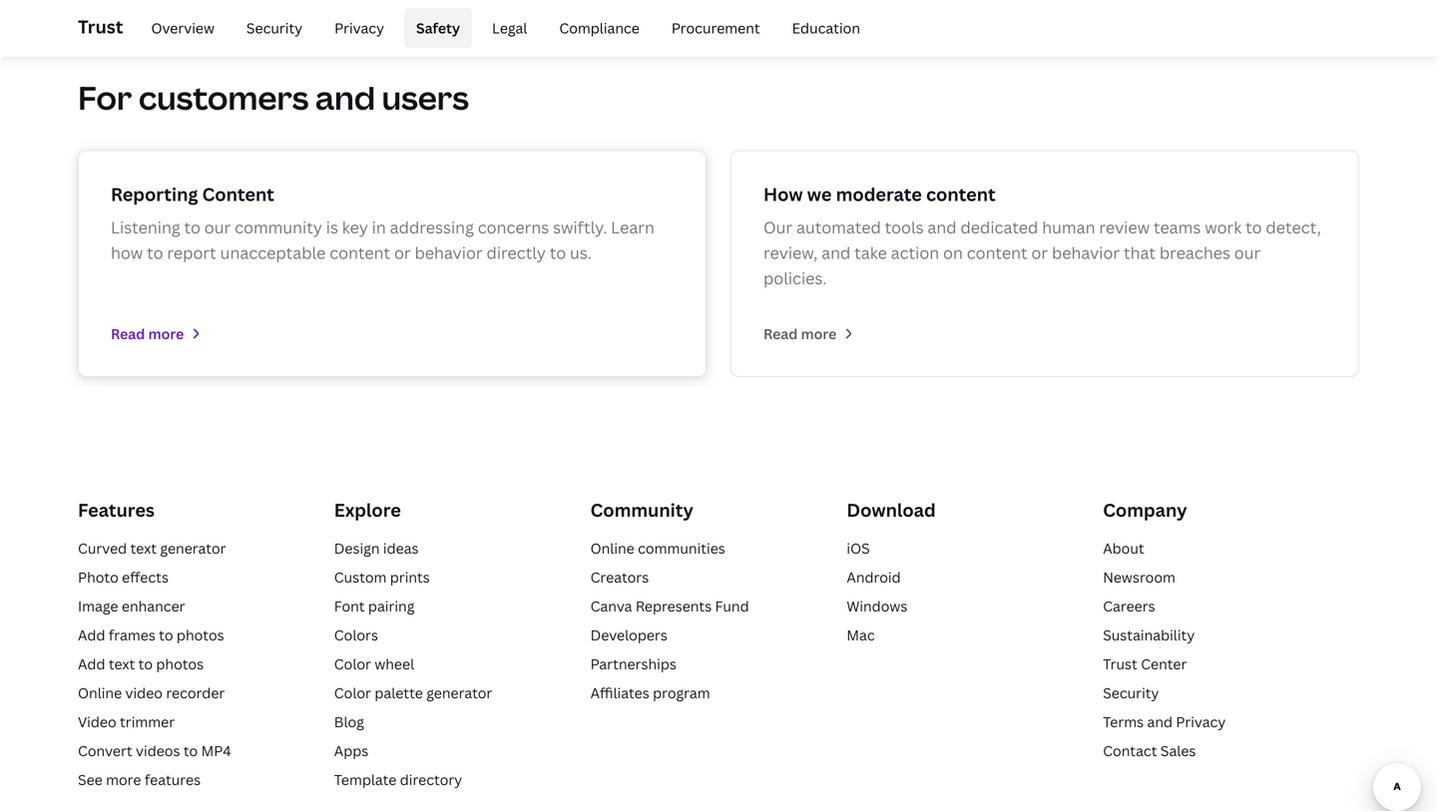 Task type: describe. For each thing, give the bounding box(es) containing it.
read more for listening
[[111, 324, 184, 343]]

privacy link
[[323, 8, 396, 48]]

read more for moderate
[[764, 324, 837, 343]]

and up on
[[928, 217, 957, 238]]

policies.
[[764, 268, 827, 289]]

curved text generator photo effects image enhancer add frames to photos add text to photos online video recorder video trimmer convert videos to mp4 see more features
[[78, 539, 231, 790]]

unacceptable
[[220, 242, 326, 264]]

in
[[372, 217, 386, 238]]

android link
[[847, 568, 901, 587]]

online inside online communities creators canva represents fund developers partnerships affiliates program
[[590, 539, 635, 558]]

prints
[[390, 568, 430, 587]]

directory
[[400, 771, 462, 790]]

automated
[[796, 217, 881, 238]]

ios
[[847, 539, 870, 558]]

listening
[[111, 217, 180, 238]]

curved
[[78, 539, 127, 558]]

video
[[78, 713, 116, 732]]

privacy inside about newsroom careers sustainability trust center security terms and privacy contact sales
[[1176, 713, 1226, 732]]

affiliates program link
[[590, 684, 710, 703]]

represents
[[636, 597, 712, 616]]

procurement
[[672, 18, 760, 37]]

and down automated on the right top of page
[[822, 242, 851, 264]]

0 horizontal spatial security
[[246, 18, 303, 37]]

more for listening
[[148, 324, 184, 343]]

online communities link
[[590, 539, 725, 558]]

to up report
[[184, 217, 201, 238]]

and inside about newsroom careers sustainability trust center security terms and privacy contact sales
[[1147, 713, 1173, 732]]

add frames to photos link
[[78, 626, 224, 645]]

swiftly.
[[553, 217, 607, 238]]

color wheel link
[[334, 655, 414, 674]]

wheel
[[375, 655, 414, 674]]

we
[[807, 182, 832, 207]]

image
[[78, 597, 118, 616]]

on
[[943, 242, 963, 264]]

about link
[[1103, 539, 1144, 558]]

contact
[[1103, 742, 1157, 761]]

to left us.
[[550, 242, 566, 264]]

enhancer
[[122, 597, 185, 616]]

compliance link
[[547, 8, 652, 48]]

community
[[590, 498, 694, 522]]

video trimmer link
[[78, 713, 175, 732]]

to left the 'mp4'
[[183, 742, 198, 761]]

custom
[[334, 568, 387, 587]]

color palette generator link
[[334, 684, 492, 703]]

legal link
[[480, 8, 539, 48]]

detect,
[[1266, 217, 1321, 238]]

how we moderate content our automated tools and dedicated human review teams work to detect, review, and take action on content or behavior that breaches our policies.
[[764, 182, 1321, 289]]

review,
[[764, 242, 818, 264]]

customers
[[139, 76, 309, 119]]

our inside reporting content listening to our community is key in addressing concerns swiftly. learn how to report unacceptable content or behavior directly to us.
[[204, 217, 231, 238]]

download
[[847, 498, 936, 522]]

read for moderate
[[764, 324, 798, 343]]

overview
[[151, 18, 215, 37]]

company
[[1103, 498, 1187, 522]]

effects
[[122, 568, 169, 587]]

convert
[[78, 742, 132, 761]]

legal
[[492, 18, 527, 37]]

mp4
[[201, 742, 231, 761]]

template directory link
[[334, 771, 462, 790]]

terms
[[1103, 713, 1144, 732]]

terms and privacy link
[[1103, 713, 1226, 732]]

dedicated
[[961, 217, 1038, 238]]

trust inside about newsroom careers sustainability trust center security terms and privacy contact sales
[[1103, 655, 1138, 674]]

creators
[[590, 568, 649, 587]]

trimmer
[[120, 713, 175, 732]]

photo
[[78, 568, 119, 587]]

trust center link
[[1103, 655, 1187, 674]]

content down dedicated
[[967, 242, 1028, 264]]

0 horizontal spatial privacy
[[335, 18, 384, 37]]

partnerships
[[590, 655, 677, 674]]

and down the privacy link
[[315, 76, 375, 119]]

community
[[235, 217, 322, 238]]

security inside about newsroom careers sustainability trust center security terms and privacy contact sales
[[1103, 684, 1159, 703]]

communities
[[638, 539, 725, 558]]

moderate
[[836, 182, 922, 207]]

0 vertical spatial security link
[[234, 8, 315, 48]]

template
[[334, 771, 397, 790]]

newsroom
[[1103, 568, 1176, 587]]

our inside how we moderate content our automated tools and dedicated human review teams work to detect, review, and take action on content or behavior that breaches our policies.
[[1234, 242, 1261, 264]]

windows
[[847, 597, 908, 616]]

contact sales link
[[1103, 742, 1196, 761]]

procurement link
[[660, 8, 772, 48]]

is
[[326, 217, 338, 238]]

online video recorder link
[[78, 684, 225, 703]]

or inside how we moderate content our automated tools and dedicated human review teams work to detect, review, and take action on content or behavior that breaches our policies.
[[1031, 242, 1048, 264]]

newsroom link
[[1103, 568, 1176, 587]]

1 horizontal spatial security link
[[1103, 684, 1159, 703]]

colors
[[334, 626, 378, 645]]

content inside reporting content listening to our community is key in addressing concerns swiftly. learn how to report unacceptable content or behavior directly to us.
[[330, 242, 390, 264]]

tools
[[885, 217, 924, 238]]

pairing
[[368, 597, 415, 616]]

safety
[[416, 18, 460, 37]]

sustainability link
[[1103, 626, 1195, 645]]

font pairing link
[[334, 597, 415, 616]]

more for moderate
[[801, 324, 837, 343]]

windows link
[[847, 597, 908, 616]]

learn
[[611, 217, 655, 238]]

human
[[1042, 217, 1095, 238]]



Task type: locate. For each thing, give the bounding box(es) containing it.
2 behavior from the left
[[1052, 242, 1120, 264]]

more right 'see'
[[106, 771, 141, 790]]

0 horizontal spatial or
[[394, 242, 411, 264]]

read more down how in the left top of the page
[[111, 324, 184, 343]]

1 read more link from the left
[[111, 324, 203, 343]]

0 vertical spatial privacy
[[335, 18, 384, 37]]

security up "for customers and users"
[[246, 18, 303, 37]]

concerns
[[478, 217, 549, 238]]

content up dedicated
[[926, 182, 996, 207]]

design ideas link
[[334, 539, 419, 558]]

or inside reporting content listening to our community is key in addressing concerns swiftly. learn how to report unacceptable content or behavior directly to us.
[[394, 242, 411, 264]]

privacy up sales
[[1176, 713, 1226, 732]]

1 horizontal spatial behavior
[[1052, 242, 1120, 264]]

videos
[[136, 742, 180, 761]]

careers
[[1103, 597, 1155, 616]]

2 or from the left
[[1031, 242, 1048, 264]]

more inside curved text generator photo effects image enhancer add frames to photos add text to photos online video recorder video trimmer convert videos to mp4 see more features
[[106, 771, 141, 790]]

0 vertical spatial generator
[[160, 539, 226, 558]]

ios android windows mac
[[847, 539, 908, 645]]

photos up recorder
[[156, 655, 204, 674]]

safety link
[[404, 8, 472, 48]]

frames
[[109, 626, 155, 645]]

reporting
[[111, 182, 198, 207]]

text
[[130, 539, 157, 558], [109, 655, 135, 674]]

1 horizontal spatial generator
[[426, 684, 492, 703]]

0 horizontal spatial generator
[[160, 539, 226, 558]]

key
[[342, 217, 368, 238]]

fund
[[715, 597, 749, 616]]

1 horizontal spatial privacy
[[1176, 713, 1226, 732]]

2 read more link from the left
[[764, 324, 856, 343]]

apps link
[[334, 742, 369, 761]]

to right "work"
[[1246, 217, 1262, 238]]

to inside how we moderate content our automated tools and dedicated human review teams work to detect, review, and take action on content or behavior that breaches our policies.
[[1246, 217, 1262, 238]]

online up video
[[78, 684, 122, 703]]

0 vertical spatial our
[[204, 217, 231, 238]]

content
[[926, 182, 996, 207], [330, 242, 390, 264], [967, 242, 1028, 264]]

1 horizontal spatial read
[[764, 324, 798, 343]]

security up terms
[[1103, 684, 1159, 703]]

2 read from the left
[[764, 324, 798, 343]]

read more link for moderate
[[764, 324, 856, 343]]

online communities creators canva represents fund developers partnerships affiliates program
[[590, 539, 749, 703]]

online inside curved text generator photo effects image enhancer add frames to photos add text to photos online video recorder video trimmer convert videos to mp4 see more features
[[78, 684, 122, 703]]

1 vertical spatial our
[[1234, 242, 1261, 264]]

1 horizontal spatial or
[[1031, 242, 1048, 264]]

center
[[1141, 655, 1187, 674]]

breaches
[[1160, 242, 1231, 264]]

0 horizontal spatial security link
[[234, 8, 315, 48]]

0 horizontal spatial online
[[78, 684, 122, 703]]

partnerships link
[[590, 655, 677, 674]]

how
[[764, 182, 803, 207]]

0 vertical spatial photos
[[177, 626, 224, 645]]

that
[[1124, 242, 1156, 264]]

ios link
[[847, 539, 870, 558]]

education
[[792, 18, 860, 37]]

0 horizontal spatial read more
[[111, 324, 184, 343]]

canva represents fund link
[[590, 597, 749, 616]]

our
[[204, 217, 231, 238], [1234, 242, 1261, 264]]

1 vertical spatial add
[[78, 655, 105, 674]]

security
[[246, 18, 303, 37], [1103, 684, 1159, 703]]

photos down the enhancer on the left bottom of the page
[[177, 626, 224, 645]]

video
[[125, 684, 163, 703]]

color down colors link
[[334, 655, 371, 674]]

read for listening
[[111, 324, 145, 343]]

text down frames
[[109, 655, 135, 674]]

1 add from the top
[[78, 626, 105, 645]]

add text to photos link
[[78, 655, 204, 674]]

trust up "for"
[[78, 14, 123, 39]]

add down image
[[78, 626, 105, 645]]

behavior inside how we moderate content our automated tools and dedicated human review teams work to detect, review, and take action on content or behavior that breaches our policies.
[[1052, 242, 1120, 264]]

sustainability
[[1103, 626, 1195, 645]]

1 vertical spatial color
[[334, 684, 371, 703]]

2 horizontal spatial more
[[801, 324, 837, 343]]

recorder
[[166, 684, 225, 703]]

program
[[653, 684, 710, 703]]

about
[[1103, 539, 1144, 558]]

privacy
[[335, 18, 384, 37], [1176, 713, 1226, 732]]

more down policies.
[[801, 324, 837, 343]]

text up effects
[[130, 539, 157, 558]]

2 add from the top
[[78, 655, 105, 674]]

ideas
[[383, 539, 419, 558]]

mac
[[847, 626, 875, 645]]

take
[[855, 242, 887, 264]]

0 horizontal spatial more
[[106, 771, 141, 790]]

canva
[[590, 597, 632, 616]]

1 horizontal spatial trust
[[1103, 655, 1138, 674]]

1 color from the top
[[334, 655, 371, 674]]

menu bar containing overview
[[131, 8, 872, 48]]

or down human
[[1031, 242, 1048, 264]]

2 color from the top
[[334, 684, 371, 703]]

0 horizontal spatial trust
[[78, 14, 123, 39]]

see
[[78, 771, 103, 790]]

generator inside "design ideas custom prints font pairing colors color wheel color palette generator blog apps template directory"
[[426, 684, 492, 703]]

1 horizontal spatial read more link
[[764, 324, 856, 343]]

directly
[[487, 242, 546, 264]]

1 vertical spatial online
[[78, 684, 122, 703]]

read more link for listening
[[111, 324, 203, 343]]

see more features link
[[78, 771, 201, 790]]

read more link
[[111, 324, 203, 343], [764, 324, 856, 343]]

developers
[[590, 626, 668, 645]]

design
[[334, 539, 380, 558]]

photo effects link
[[78, 568, 169, 587]]

to down listening
[[147, 242, 163, 264]]

1 horizontal spatial online
[[590, 539, 635, 558]]

features
[[78, 498, 155, 522]]

behavior down the addressing
[[415, 242, 483, 264]]

convert videos to mp4 link
[[78, 742, 231, 761]]

generator inside curved text generator photo effects image enhancer add frames to photos add text to photos online video recorder video trimmer convert videos to mp4 see more features
[[160, 539, 226, 558]]

behavior inside reporting content listening to our community is key in addressing concerns swiftly. learn how to report unacceptable content or behavior directly to us.
[[415, 242, 483, 264]]

image enhancer link
[[78, 597, 185, 616]]

behavior down human
[[1052, 242, 1120, 264]]

0 vertical spatial online
[[590, 539, 635, 558]]

1 read more from the left
[[111, 324, 184, 343]]

for customers and users
[[78, 76, 469, 119]]

1 behavior from the left
[[415, 242, 483, 264]]

generator right palette
[[426, 684, 492, 703]]

generator up effects
[[160, 539, 226, 558]]

our
[[764, 217, 793, 238]]

read down how in the left top of the page
[[111, 324, 145, 343]]

1 vertical spatial trust
[[1103, 655, 1138, 674]]

add
[[78, 626, 105, 645], [78, 655, 105, 674]]

0 vertical spatial trust
[[78, 14, 123, 39]]

curved text generator link
[[78, 539, 226, 558]]

security link
[[234, 8, 315, 48], [1103, 684, 1159, 703]]

0 vertical spatial add
[[78, 626, 105, 645]]

android
[[847, 568, 901, 587]]

trust down the sustainability link
[[1103, 655, 1138, 674]]

addressing
[[390, 217, 474, 238]]

more
[[148, 324, 184, 343], [801, 324, 837, 343], [106, 771, 141, 790]]

1 or from the left
[[394, 242, 411, 264]]

read more link down policies.
[[764, 324, 856, 343]]

1 vertical spatial photos
[[156, 655, 204, 674]]

blog
[[334, 713, 364, 732]]

about newsroom careers sustainability trust center security terms and privacy contact sales
[[1103, 539, 1226, 761]]

and
[[315, 76, 375, 119], [928, 217, 957, 238], [822, 242, 851, 264], [1147, 713, 1173, 732]]

online up creators link
[[590, 539, 635, 558]]

how
[[111, 242, 143, 264]]

1 vertical spatial generator
[[426, 684, 492, 703]]

1 read from the left
[[111, 324, 145, 343]]

1 vertical spatial privacy
[[1176, 713, 1226, 732]]

for
[[78, 76, 132, 119]]

to up the video at the left bottom of page
[[138, 655, 153, 674]]

read more link down how in the left top of the page
[[111, 324, 203, 343]]

1 vertical spatial security
[[1103, 684, 1159, 703]]

1 horizontal spatial security
[[1103, 684, 1159, 703]]

compliance
[[559, 18, 640, 37]]

security link up terms
[[1103, 684, 1159, 703]]

content down key at the left of page
[[330, 242, 390, 264]]

1 horizontal spatial read more
[[764, 324, 837, 343]]

color up blog in the left bottom of the page
[[334, 684, 371, 703]]

menu bar
[[131, 8, 872, 48]]

2 read more from the left
[[764, 324, 837, 343]]

1 vertical spatial text
[[109, 655, 135, 674]]

1 horizontal spatial more
[[148, 324, 184, 343]]

creators link
[[590, 568, 649, 587]]

education link
[[780, 8, 872, 48]]

our down "work"
[[1234, 242, 1261, 264]]

0 vertical spatial color
[[334, 655, 371, 674]]

add up video
[[78, 655, 105, 674]]

0 horizontal spatial our
[[204, 217, 231, 238]]

security link up "for customers and users"
[[234, 8, 315, 48]]

review
[[1099, 217, 1150, 238]]

more down report
[[148, 324, 184, 343]]

0 horizontal spatial read
[[111, 324, 145, 343]]

0 vertical spatial security
[[246, 18, 303, 37]]

mac link
[[847, 626, 875, 645]]

overview link
[[139, 8, 226, 48]]

or down the addressing
[[394, 242, 411, 264]]

features
[[145, 771, 201, 790]]

privacy left safety on the top
[[335, 18, 384, 37]]

to down the enhancer on the left bottom of the page
[[159, 626, 173, 645]]

content
[[202, 182, 274, 207]]

our up report
[[204, 217, 231, 238]]

and up 'contact sales' link
[[1147, 713, 1173, 732]]

0 horizontal spatial read more link
[[111, 324, 203, 343]]

1 horizontal spatial our
[[1234, 242, 1261, 264]]

read more down policies.
[[764, 324, 837, 343]]

custom prints link
[[334, 568, 430, 587]]

read down policies.
[[764, 324, 798, 343]]

0 vertical spatial text
[[130, 539, 157, 558]]

sales
[[1161, 742, 1196, 761]]

0 horizontal spatial behavior
[[415, 242, 483, 264]]

1 vertical spatial security link
[[1103, 684, 1159, 703]]

work
[[1205, 217, 1242, 238]]

teams
[[1154, 217, 1201, 238]]



Task type: vqa. For each thing, say whether or not it's contained in the screenshot.
bottom text
yes



